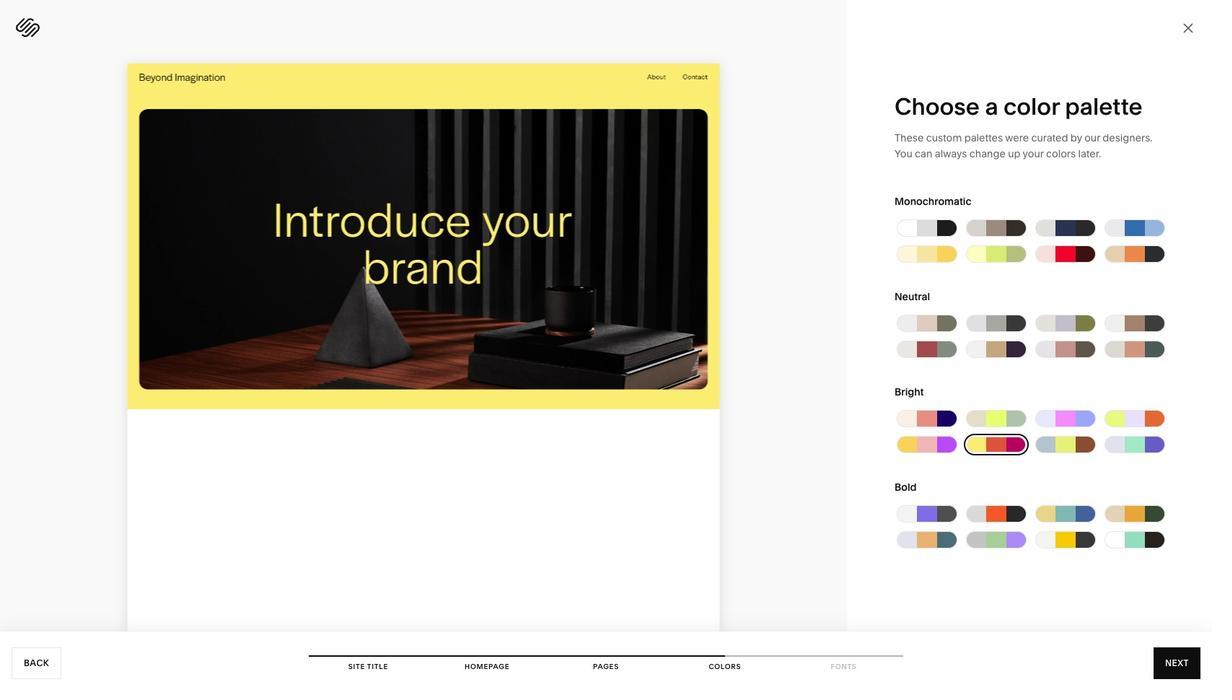 Task type: describe. For each thing, give the bounding box(es) containing it.
can
[[915, 147, 933, 160]]

homepage
[[465, 663, 510, 671]]

you
[[895, 147, 913, 160]]

choose a color palette
[[895, 92, 1143, 121]]

site title
[[348, 663, 388, 671]]

next button
[[1154, 648, 1201, 679]]

pages
[[593, 663, 619, 671]]

later.
[[1079, 147, 1102, 160]]

these
[[895, 131, 924, 144]]

a
[[986, 92, 999, 121]]

designers.
[[1103, 131, 1153, 144]]

always
[[935, 147, 968, 160]]

back button
[[12, 648, 61, 679]]

monochromatic
[[895, 195, 972, 208]]

up
[[1009, 147, 1021, 160]]

colors
[[1047, 147, 1076, 160]]

these custom palettes were curated by our designers. you can always change up your colors later.
[[895, 131, 1153, 160]]

neutral
[[895, 290, 931, 303]]

colors
[[709, 663, 742, 671]]

bold
[[895, 481, 917, 494]]

palettes
[[965, 131, 1004, 144]]



Task type: locate. For each thing, give the bounding box(es) containing it.
choose
[[895, 92, 980, 121]]

were
[[1006, 131, 1030, 144]]

next
[[1166, 658, 1190, 669]]

bright
[[895, 386, 924, 399]]

site
[[348, 663, 365, 671]]

by
[[1071, 131, 1083, 144]]

curated
[[1032, 131, 1069, 144]]

your
[[1023, 147, 1044, 160]]

palette
[[1066, 92, 1143, 121]]

custom
[[927, 131, 963, 144]]

change
[[970, 147, 1006, 160]]

title
[[367, 663, 388, 671]]

our
[[1085, 131, 1101, 144]]

color
[[1004, 92, 1060, 121]]

back
[[24, 658, 49, 669]]

fonts
[[831, 663, 857, 671]]



Task type: vqa. For each thing, say whether or not it's contained in the screenshot.
Site
yes



